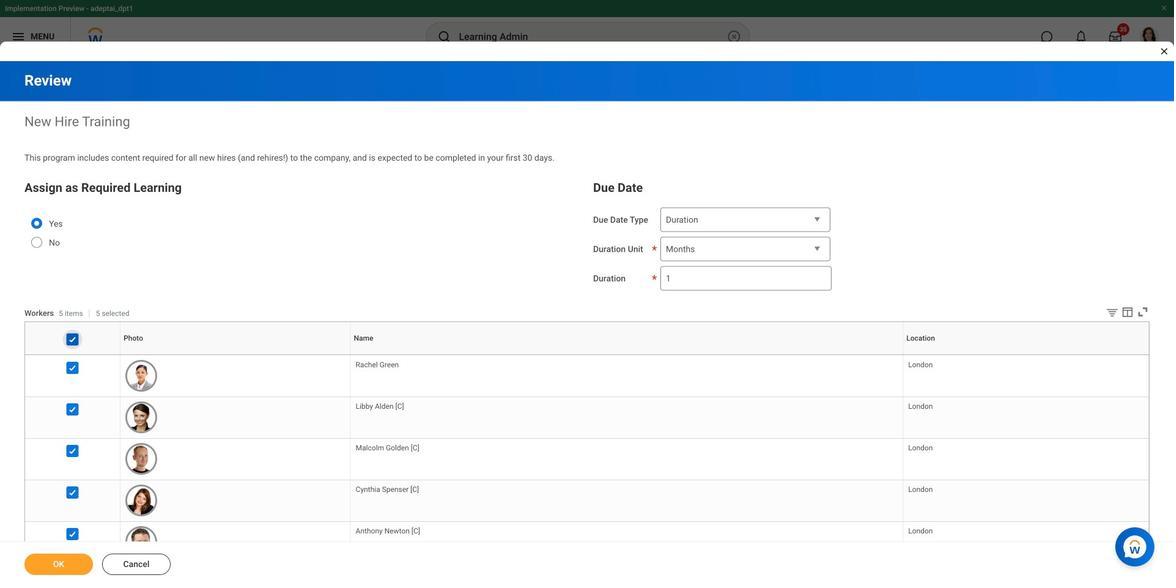 Task type: describe. For each thing, give the bounding box(es) containing it.
search image
[[437, 29, 452, 44]]

anthony newton [c] element
[[356, 525, 420, 536]]

x circle image
[[727, 29, 742, 44]]

inbox large image
[[1110, 31, 1122, 43]]

2 group from the left
[[594, 179, 1150, 291]]

close environment banner image
[[1161, 4, 1169, 12]]

check small image for malcolm golden [c] element
[[65, 444, 80, 459]]

click to view/edit grid preferences image
[[1122, 306, 1135, 319]]

cynthia spenser [c] element
[[356, 483, 419, 494]]

london element for cynthia spenser [c] element
[[909, 483, 934, 494]]

rachel green element
[[356, 358, 399, 369]]

6 check small image from the top
[[65, 528, 80, 542]]

close review image
[[1160, 47, 1170, 56]]

employee's photo (malcolm golden [c]) image
[[126, 444, 157, 475]]

check small image inside row element
[[65, 332, 80, 347]]

london element for rachel green element
[[909, 358, 934, 369]]

fullscreen image
[[1137, 306, 1150, 319]]

profile logan mcneil element
[[1133, 23, 1168, 50]]

london element for libby alden [c] element
[[909, 400, 934, 411]]

malcolm golden [c] element
[[356, 442, 420, 453]]



Task type: vqa. For each thing, say whether or not it's contained in the screenshot.
leftmost group
yes



Task type: locate. For each thing, give the bounding box(es) containing it.
check small image for cynthia spenser [c] element
[[65, 486, 80, 501]]

column header
[[25, 355, 120, 356]]

4 london element from the top
[[909, 483, 934, 494]]

3 london element from the top
[[909, 442, 934, 453]]

notifications large image
[[1076, 31, 1088, 43]]

5 check small image from the top
[[65, 486, 80, 501]]

check small image for libby alden [c] element
[[65, 403, 80, 417]]

1 horizontal spatial group
[[594, 179, 1150, 291]]

0 horizontal spatial group
[[24, 179, 581, 264]]

2 london element from the top
[[909, 400, 934, 411]]

check small image for rachel green element
[[65, 361, 80, 376]]

None text field
[[661, 267, 832, 291]]

group
[[24, 179, 581, 264], [594, 179, 1150, 291]]

1 group from the left
[[24, 179, 581, 264]]

5 london element from the top
[[909, 525, 934, 536]]

4 check small image from the top
[[65, 444, 80, 459]]

employee's photo (cynthia spenser [c]) image
[[126, 485, 157, 517]]

employee's photo (libby alden [c]) image
[[126, 402, 157, 434]]

libby alden [c] element
[[356, 400, 404, 411]]

1 london element from the top
[[909, 358, 934, 369]]

toolbar
[[1097, 306, 1150, 322]]

london element for malcolm golden [c] element
[[909, 442, 934, 453]]

dialog
[[0, 0, 1175, 587]]

banner
[[0, 0, 1175, 56]]

3 check small image from the top
[[65, 403, 80, 417]]

main content
[[0, 61, 1175, 587]]

london element
[[909, 358, 934, 369], [909, 400, 934, 411], [909, 442, 934, 453], [909, 483, 934, 494], [909, 525, 934, 536]]

employee's photo (rachel green) image
[[126, 360, 157, 392]]

1 check small image from the top
[[65, 332, 80, 347]]

check small image
[[65, 332, 80, 347], [65, 361, 80, 376], [65, 403, 80, 417], [65, 444, 80, 459], [65, 486, 80, 501], [65, 528, 80, 542]]

row element
[[25, 322, 1152, 355]]

select to filter grid data image
[[1106, 306, 1120, 319]]

2 check small image from the top
[[65, 361, 80, 376]]

workday assistant region
[[1116, 523, 1160, 567]]



